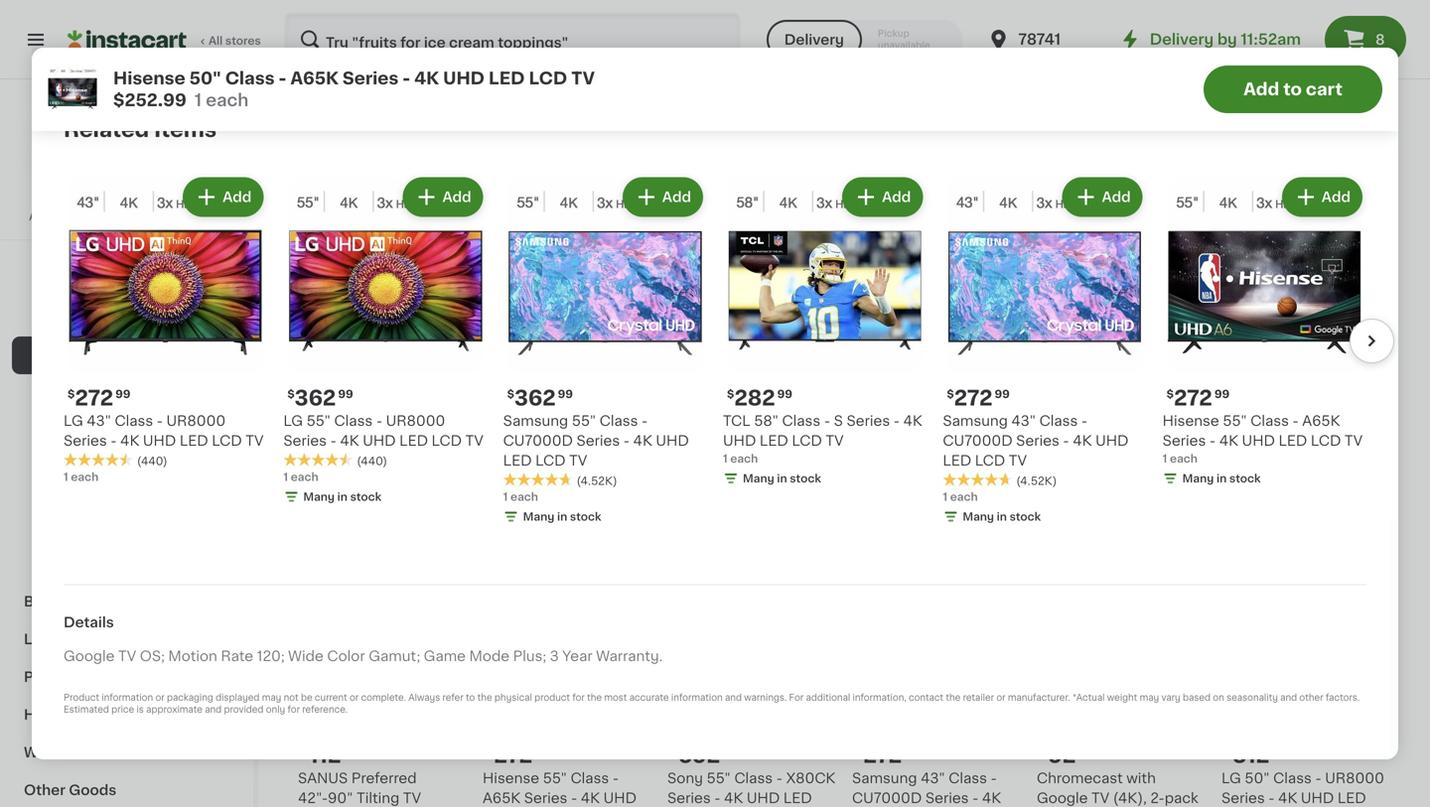 Task type: locate. For each thing, give the bounding box(es) containing it.
series for tcl 43" class - q570f series - 4k uhd qled lcd tv
[[1222, 479, 1265, 493]]

delivery
[[1150, 32, 1214, 47], [784, 33, 844, 47]]

led inside lg 55" class - ur8000 series - 4k uhd led lcd tv
[[399, 434, 428, 448]]

0 horizontal spatial lg
[[64, 414, 83, 428]]

1 goods from the top
[[69, 670, 117, 684]]

samsung up $252.99 element
[[943, 414, 1008, 428]]

information right accurate
[[671, 694, 723, 703]]

1 vertical spatial electronics
[[82, 462, 160, 476]]

lcd down 202
[[1222, 499, 1252, 513]]

1 1 each button from the left
[[104, 0, 300, 53]]

mount down 26"-
[[298, 499, 343, 513]]

1 each button
[[104, 0, 300, 53], [737, 0, 932, 53]]

physical
[[495, 694, 532, 703]]

& down security
[[164, 462, 175, 476]]

class for hisense 55" class - a65k series - 4k uhd led lcd tv 1 each
[[1251, 414, 1289, 428]]

26"-
[[298, 479, 328, 493]]

lg inside the lg 43" class - ur8000 series - 4k uhd led lcd tv
[[64, 414, 83, 428]]

4k inside hisense 50" class - a65k series - 4k uhd led lcd tv $252.99 1 each
[[414, 70, 439, 87]]

13.3 in
[[420, 40, 456, 51]]

series inside samsung 55" class - cu7000d series - 4k uhd led lcd tv
[[577, 434, 620, 448]]

hisense 55" class - a65k series - 4k uhd led lcd tv 1 each
[[1163, 414, 1363, 464]]

delivery for delivery
[[784, 33, 844, 47]]

1 horizontal spatial delivery
[[1150, 32, 1214, 47]]

add button for samsung 43" class - cu7000d series - 4
[[938, 572, 1015, 608]]

mounts
[[469, 88, 524, 102]]

55" inside the 272 hisense 55" class - a65k series - 4k uh
[[543, 772, 567, 786]]

sanus preferred 26"-55" full-motion tv mount
[[298, 459, 457, 513]]

2 horizontal spatial and
[[1280, 694, 1297, 703]]

class for samsung 50" class - cu7000d series - 4k uhd led lcd tv
[[765, 459, 803, 473]]

lg
[[64, 414, 83, 428], [283, 414, 303, 428], [1222, 772, 1241, 786]]

tv inside tcl 43" class - q570f series - 4k uhd qled lcd tv
[[1255, 499, 1273, 513]]

& right phones
[[92, 386, 103, 400]]

many in stock up "mounts"
[[440, 60, 519, 71]]

chargers
[[103, 311, 167, 325]]

1 vertical spatial 90"
[[328, 792, 353, 805]]

series inside hisense 43" class - a45h series - 1080p led lcd tv 1 each
[[1080, 479, 1124, 493]]

led inside samsung 55" class - cu7000d series - 4k uhd led lcd tv
[[503, 454, 532, 468]]

0 vertical spatial 92
[[309, 433, 337, 454]]

google
[[64, 650, 115, 663], [1037, 792, 1088, 805]]

99 right 202
[[1276, 434, 1292, 445]]

class down other
[[1273, 772, 1312, 786]]

lg down phones
[[64, 414, 83, 428]]

other
[[24, 784, 65, 798]]

samsung for 362
[[503, 414, 568, 428]]

cu7000d inside the samsung 43" class - cu7000d series - 4k uhd led lcd tv
[[943, 434, 1013, 448]]

(4.52k) down the samsung 43" class - cu7000d series - 4k uhd led lcd tv
[[1016, 476, 1057, 487]]

hisense inside hisense 50" class - a65k series - 4k uhd led lcd tv $252.99 1 each
[[113, 70, 185, 87]]

lcd down $ 342 99
[[736, 499, 767, 513]]

delivery for delivery by 11:52am
[[1150, 32, 1214, 47]]

to down guarantee
[[172, 211, 184, 222]]

272 up $252.99 element
[[954, 388, 993, 409]]

50" down 312
[[1245, 772, 1270, 786]]

product group containing 592
[[667, 566, 836, 807]]

beer
[[24, 595, 58, 609]]

full- for 99
[[540, 479, 571, 493]]

0 horizontal spatial home
[[36, 462, 78, 476]]

is
[[137, 706, 144, 715]]

preferred up tilting
[[351, 772, 417, 786]]

class for hisense 43" class - a45h series - 1080p led lcd tv 1 each
[[1125, 459, 1164, 473]]

1 full- from the left
[[356, 479, 386, 493]]

0 horizontal spatial tcl
[[723, 414, 751, 428]]

1 up items
[[194, 92, 202, 109]]

tv & video link
[[12, 337, 241, 374]]

product group containing add
[[852, 254, 1021, 532]]

4k for samsung 43" class - cu7000d series - 4k uhd led lcd tv
[[1073, 434, 1092, 448]]

0 horizontal spatial (4.52k)
[[577, 476, 617, 487]]

class up the $ 92 99
[[334, 414, 373, 428]]

service type group
[[767, 20, 963, 60]]

43" inside hisense 43" class - a45h series - 1080p led lcd tv 1 each
[[1097, 459, 1122, 473]]

1 each for lg 55" class - ur8000 series - 4k uhd led lcd tv
[[283, 472, 318, 483]]

samsung down 342
[[667, 459, 732, 473]]

99 for tcl 58" class - s series - 4k uhd led lcd tv
[[777, 389, 792, 400]]

2 horizontal spatial ur8000
[[1325, 772, 1384, 786]]

tv inside hisense 50" class - a65k series - 4k uhd led lcd tv $252.99 1 each
[[571, 70, 595, 87]]

class down most
[[571, 772, 609, 786]]

lcd inside samsung 55" class - cu7000d series - 4k uhd led lcd tv
[[535, 454, 566, 468]]

all
[[209, 35, 223, 46]]

50" inside samsung 50" class - cu7000d series - 4k uhd led lcd tv
[[736, 459, 761, 473]]

0 horizontal spatial or
[[155, 694, 165, 703]]

spo
[[1331, 18, 1352, 29]]

add costco membership to save
[[29, 211, 212, 222]]

sanus up 42"-
[[298, 772, 348, 786]]

78741 button
[[987, 12, 1106, 68]]

additional
[[806, 694, 850, 703]]

cables & chargers
[[36, 311, 167, 325]]

series inside hisense 55" class - a65k series - 4k uhd led lcd tv 1 each
[[1163, 434, 1206, 448]]

led for samsung 55" class - cu7000d series - 4k uhd led lcd tv
[[503, 454, 532, 468]]

class inside the 272 hisense 55" class - a65k series - 4k uh
[[571, 772, 609, 786]]

and down packaging at the left of page
[[205, 706, 222, 715]]

product group
[[64, 173, 267, 485], [283, 173, 487, 509], [503, 173, 707, 529], [723, 173, 927, 491], [943, 173, 1147, 529], [1163, 173, 1367, 491], [298, 254, 467, 540], [483, 254, 652, 516], [667, 254, 836, 550], [852, 254, 1021, 532], [1037, 254, 1206, 532], [1222, 254, 1390, 532], [298, 566, 467, 807], [483, 566, 652, 807], [667, 566, 836, 807], [852, 566, 1021, 807], [1037, 566, 1206, 807], [1222, 566, 1390, 807]]

1 left delivery button
[[737, 40, 741, 51]]

tv mounts & stands
[[447, 88, 592, 102]]

in right 26"-
[[337, 492, 348, 502]]

1 horizontal spatial motion
[[386, 479, 435, 493]]

stock right 26"-
[[350, 492, 382, 502]]

43" down 'contact'
[[921, 772, 945, 786]]

hisense for hisense 55" class - a65k series - 4k uhd led lcd tv 1 each
[[1163, 414, 1219, 428]]

add for tcl 43" class - q570f series - 4k uhd qled lcd tv
[[1346, 271, 1375, 285]]

led inside hisense 50" class - a65k series - 4k uhd led lcd tv
[[852, 499, 881, 513]]

cider
[[76, 595, 115, 609]]

78741
[[1018, 32, 1061, 47]]

electronics up 100%
[[24, 160, 105, 174]]

lcd inside the samsung 43" class - cu7000d series - 4k uhd led lcd tv
[[975, 454, 1005, 468]]

add to cart
[[1244, 81, 1343, 98]]

a65k inside hisense 50" class - a65k series - 4k uhd led lcd tv
[[852, 479, 890, 493]]

43" inside tcl 43" class - q570f series - 4k uhd qled lcd tv
[[1253, 459, 1277, 473]]

to right refer
[[466, 694, 475, 703]]

2 vertical spatial to
[[466, 694, 475, 703]]

ur8000 up "sanus preferred 26"-55" full-motion tv mount"
[[386, 414, 445, 428]]

50" down the 58"
[[736, 459, 761, 473]]

or up approximate
[[155, 694, 165, 703]]

lcd right security
[[212, 434, 242, 448]]

class inside the lg 43" class - ur8000 series - 4k uhd led lcd tv
[[115, 414, 153, 428]]

full- for 92
[[356, 479, 386, 493]]

1 horizontal spatial or
[[350, 694, 359, 703]]

tcl inside tcl 43" class - q570f series - 4k uhd qled lcd tv
[[1222, 459, 1249, 473]]

uhd for samsung 43" class - cu7000d series - 4k uhd led lcd tv
[[1096, 434, 1129, 448]]

2 goods from the top
[[69, 784, 117, 798]]

or
[[155, 694, 165, 703], [350, 694, 359, 703], [996, 694, 1006, 703]]

add button for samsung 43" class - cu7000d series - 4k uhd led lcd tv
[[1064, 179, 1141, 215]]

class inside the samsung 43" class - cu7000d series - 4k uhd led lcd tv
[[1039, 414, 1078, 428]]

lg inside 312 lg 50" class - ur8000 series - 4k uhd le
[[1222, 772, 1241, 786]]

362
[[295, 388, 336, 409], [514, 388, 556, 409]]

99 for hisense 55" class - a65k series - 4k uhd led lcd tv
[[1214, 389, 1230, 400]]

43" inside the lg 43" class - ur8000 series - 4k uhd led lcd tv
[[87, 414, 111, 428]]

1 horizontal spatial mount
[[483, 499, 528, 513]]

a65k for hisense 50" class - a65k series - 4k uhd led lcd tv $252.99 1 each
[[290, 70, 339, 87]]

each inside hisense 50" class - a65k series - 4k uhd led lcd tv $252.99 1 each
[[206, 92, 249, 109]]

90"
[[511, 479, 537, 493], [328, 792, 353, 805]]

3
[[550, 650, 559, 663]]

year
[[562, 650, 593, 663]]

os;
[[140, 650, 165, 663]]

in down the samsung 43" class - cu7000d series - 4k uhd led lcd tv
[[997, 511, 1007, 522]]

1 horizontal spatial ur8000
[[386, 414, 445, 428]]

tv inside 92 chromecast with google tv (4k), 2-pack
[[1092, 792, 1110, 805]]

1 (4.52k) from the left
[[577, 476, 617, 487]]

0 horizontal spatial (440)
[[137, 456, 167, 467]]

class up the 'sanus preferred 37"-90" full-motion tv mount'
[[600, 414, 638, 428]]

many in stock down the $ 92 99
[[303, 492, 382, 502]]

272 for lg 43" class - ur8000 series - 4k uhd led lcd tv
[[75, 388, 113, 409]]

motion for 92
[[386, 479, 435, 493]]

1 horizontal spatial and
[[725, 694, 742, 703]]

1 may from the left
[[262, 694, 281, 703]]

55" down the $ 92 99
[[328, 479, 352, 493]]

362 for samsung
[[514, 388, 556, 409]]

$ for lg 43" class - ur8000 series - 4k uhd led lcd tv
[[68, 389, 75, 400]]

video down the costco
[[36, 235, 76, 249]]

add button for lg 55" class - ur8000 series - 4k uhd led lcd tv
[[405, 179, 481, 215]]

0 horizontal spatial $ 362 99
[[287, 388, 353, 409]]

class up 1080p
[[1125, 459, 1164, 473]]

1 right 342
[[723, 453, 728, 464]]

stock down samsung 55" class - cu7000d series - 4k uhd led lcd tv
[[570, 511, 601, 522]]

92 up 26"-
[[309, 433, 337, 454]]

led inside the lg 43" class - ur8000 series - 4k uhd led lcd tv
[[180, 434, 208, 448]]

class inside samsung 50" class - cu7000d series - 4k uhd led lcd tv
[[765, 459, 803, 473]]

google inside 92 chromecast with google tv (4k), 2-pack
[[1037, 792, 1088, 805]]

samsung
[[503, 414, 568, 428], [943, 414, 1008, 428], [667, 459, 732, 473], [852, 772, 917, 786]]

4k for samsung 55" class - cu7000d series - 4k uhd led lcd tv
[[633, 434, 652, 448]]

or right retailer
[[996, 694, 1006, 703]]

product group containing 162
[[483, 254, 652, 516]]

lcd up q570f
[[1311, 434, 1341, 448]]

hisense for hisense 50" class - a65k series - 4k uhd led lcd tv $252.99 1 each
[[113, 70, 185, 87]]

lg 43" class - ur8000 series - 4k uhd led lcd tv
[[64, 414, 264, 448]]

2-
[[1150, 792, 1165, 805]]

342
[[679, 433, 721, 454]]

class inside tcl 58" class - s series - 4k uhd led lcd tv 1 each
[[782, 414, 821, 428]]

1 up 1080p
[[1163, 453, 1167, 464]]

motion right os;
[[168, 650, 217, 663]]

50" inside hisense 50" class - a65k series - 4k uhd led lcd tv $252.99 1 each
[[189, 70, 221, 87]]

uhd inside samsung 50" class - cu7000d series - 4k uhd led lcd tv
[[667, 499, 701, 513]]

272 down physical
[[494, 745, 532, 766]]

appliances
[[36, 482, 114, 496]]

1 each for samsung 43" class - cu7000d series - 4k uhd led lcd tv
[[943, 492, 978, 502]]

4k inside hisense 50" class - a65k series - 4k uhd led lcd tv
[[950, 479, 969, 493]]

1 horizontal spatial information
[[671, 694, 723, 703]]

complete.
[[361, 694, 406, 703]]

4k inside tcl 58" class - s series - 4k uhd led lcd tv 1 each
[[903, 414, 922, 428]]

4k inside tcl 43" class - q570f series - 4k uhd qled lcd tv
[[1278, 479, 1297, 493]]

sanus inside the 'sanus preferred 37"-90" full-motion tv mount'
[[483, 459, 533, 473]]

nsored
[[1352, 18, 1390, 29]]

1 $ 362 99 from the left
[[287, 388, 353, 409]]

led for hisense 50" class - a65k series - 4k uhd led lcd tv
[[852, 499, 881, 513]]

wide
[[288, 650, 324, 663]]

smart home & security link
[[12, 412, 241, 450]]

4k for lg 55" class - ur8000 series - 4k uhd led lcd tv
[[340, 434, 359, 448]]

2 mount from the left
[[483, 499, 528, 513]]

0 horizontal spatial 362
[[295, 388, 336, 409]]

272 down information,
[[863, 745, 902, 766]]

$ for tcl 58" class - s series - 4k uhd led lcd tv
[[727, 389, 734, 400]]

lcd for hisense 50" class - a65k series - 4k uhd led lcd tv
[[884, 499, 915, 513]]

0 vertical spatial tcl
[[723, 414, 751, 428]]

92 up chromecast
[[1048, 745, 1076, 766]]

90" left tilting
[[328, 792, 353, 805]]

goods right "other"
[[69, 784, 117, 798]]

99 up the $ 92 99
[[338, 389, 353, 400]]

product group containing 282
[[723, 173, 927, 491]]

series inside lg 55" class - ur8000 series - 4k uhd led lcd tv
[[283, 434, 327, 448]]

preferred
[[351, 459, 417, 473], [536, 459, 601, 473], [351, 772, 417, 786]]

series for tcl 58" class - s series - 4k uhd led lcd tv 1 each
[[847, 414, 890, 428]]

1 left 26"-
[[283, 472, 288, 483]]

0 horizontal spatial 1 each button
[[104, 0, 300, 53]]

1 horizontal spatial $ 272 99
[[947, 388, 1010, 409]]

lg down 312
[[1222, 772, 1241, 786]]

led inside the samsung 43" class - cu7000d series - 4k uhd led lcd tv
[[943, 454, 972, 468]]

product group containing 192
[[1037, 254, 1206, 532]]

class for tcl 58" class - s series - 4k uhd led lcd tv 1 each
[[782, 414, 821, 428]]

0 horizontal spatial the
[[477, 694, 492, 703]]

4k inside the lg 43" class - ur8000 series - 4k uhd led lcd tv
[[120, 434, 139, 448]]

product
[[534, 694, 570, 703]]

phones & wearables link
[[12, 374, 241, 412]]

1 horizontal spatial 92
[[1048, 745, 1076, 766]]

add for lg 43" class - ur8000 series - 4k uhd led lcd tv
[[223, 190, 252, 204]]

1 horizontal spatial may
[[1140, 694, 1159, 703]]

class for lg 43" class - ur8000 series - 4k uhd led lcd tv
[[115, 414, 153, 428]]

reference.
[[302, 706, 348, 715]]

362 up 162 99
[[514, 388, 556, 409]]

series inside samsung 50" class - cu7000d series - 4k uhd led lcd tv
[[741, 479, 784, 493]]

1 horizontal spatial (4.52k)
[[1016, 476, 1057, 487]]

92 chromecast with google tv (4k), 2-pack
[[1037, 745, 1199, 805]]

50" for samsung 50" class - cu7000d series - 4k uhd led lcd tv
[[736, 459, 761, 473]]

to
[[1283, 81, 1302, 98], [172, 211, 184, 222], [466, 694, 475, 703]]

mount inside the 'sanus preferred 37"-90" full-motion tv mount'
[[483, 499, 528, 513]]

items
[[154, 119, 217, 140]]

uhd inside tcl 58" class - s series - 4k uhd led lcd tv 1 each
[[723, 434, 756, 448]]

0 horizontal spatial and
[[205, 706, 222, 715]]

samsung for 342
[[667, 459, 732, 473]]

2 horizontal spatial motion
[[571, 479, 620, 493]]

$ 272 99 up $ 202 99
[[1167, 388, 1230, 409]]

series inside 592 sony 55" class - x80ck series - 4k uhd le
[[667, 792, 711, 805]]

272 up hisense 55" class - a65k series - 4k uhd led lcd tv 1 each
[[1174, 388, 1212, 409]]

$ for sanus preferred 26"-55" full-motion tv mount
[[302, 434, 309, 445]]

pack
[[1165, 792, 1199, 805]]

preferred down lg 55" class - ur8000 series - 4k uhd led lcd tv on the bottom left
[[351, 459, 417, 473]]

1 down a45h
[[1037, 518, 1042, 529]]

sony
[[667, 772, 703, 786]]

0 horizontal spatial 92
[[309, 433, 337, 454]]

2 horizontal spatial $ 272 99
[[1167, 388, 1230, 409]]

product group containing 112
[[298, 566, 467, 807]]

0 horizontal spatial ur8000
[[166, 414, 226, 428]]

1 or from the left
[[155, 694, 165, 703]]

home electronics & appliances link
[[12, 450, 241, 508]]

many down 162 99
[[523, 511, 555, 522]]

cart
[[1306, 81, 1343, 98]]

lcd inside hisense 55" class - a65k series - 4k uhd led lcd tv 1 each
[[1311, 434, 1341, 448]]

0 horizontal spatial $ 272 99
[[68, 388, 131, 409]]

led inside samsung 50" class - cu7000d series - 4k uhd led lcd tv
[[704, 499, 733, 513]]

2 horizontal spatial or
[[996, 694, 1006, 703]]

add for hisense 55" class - a65k series - 4k uhd led lcd tv
[[1322, 190, 1351, 204]]

costco logo image
[[108, 103, 146, 141]]

class inside tcl 43" class - q570f series - 4k uhd qled lcd tv
[[1281, 459, 1319, 473]]

google down chromecast
[[1037, 792, 1088, 805]]

floral
[[24, 122, 64, 136]]

product group containing 202
[[1222, 254, 1390, 532]]

pricing
[[97, 171, 136, 182]]

lcd up the stands
[[529, 70, 567, 87]]

plus;
[[513, 650, 546, 663]]

information
[[102, 694, 153, 703], [671, 694, 723, 703]]

series for samsung 43" class - cu7000d series - 4k uhd led lcd tv
[[1016, 434, 1060, 448]]

1 horizontal spatial the
[[587, 694, 602, 703]]

1 horizontal spatial lg
[[283, 414, 303, 428]]

99 inside $ 202 99
[[1276, 434, 1292, 445]]

or right current
[[350, 694, 359, 703]]

delivery by 11:52am link
[[1118, 28, 1301, 52]]

tcl down 202
[[1222, 459, 1249, 473]]

class inside hisense 50" class - a65k series - 4k uhd led lcd tv
[[941, 459, 980, 473]]

series inside tcl 43" class - q570f series - 4k uhd qled lcd tv
[[1222, 479, 1265, 493]]

sanus for $
[[298, 459, 348, 473]]

hisense 50" class - a65k series - 4k uhd led lcd tv button
[[852, 254, 1021, 532]]

99 up smart home & security link
[[115, 389, 131, 400]]

99 for lg 55" class - ur8000 series - 4k uhd led lcd tv
[[338, 389, 353, 400]]

0 horizontal spatial may
[[262, 694, 281, 703]]

be
[[301, 694, 313, 703]]

1 horizontal spatial $ 362 99
[[507, 388, 573, 409]]

many inside product group
[[743, 473, 774, 484]]

tcl 43" class - q570f series - 4k uhd qled lcd tv
[[1222, 459, 1379, 513]]

1 horizontal spatial google
[[1037, 792, 1088, 805]]

1 vertical spatial goods
[[69, 784, 117, 798]]

cables & chargers link
[[12, 299, 241, 337]]

all stores link
[[68, 12, 262, 68]]

uhd for lg 55" class - ur8000 series - 4k uhd led lcd tv
[[363, 434, 396, 448]]

electronics inside 'home electronics & appliances'
[[82, 462, 160, 476]]

1 the from the left
[[477, 694, 492, 703]]

2 full- from the left
[[540, 479, 571, 493]]

class up 192
[[1039, 414, 1078, 428]]

class for hisense 50" class - a65k series - 4k uhd led lcd tv $252.99 1 each
[[225, 70, 275, 87]]

43"
[[87, 414, 111, 428], [1011, 414, 1036, 428], [1097, 459, 1122, 473], [1253, 459, 1277, 473], [921, 772, 945, 786]]

samsung 43" class - cu7000d series - 4k uhd led lcd tv
[[943, 414, 1129, 468]]

sanus up 26"-
[[298, 459, 348, 473]]

sanus up '37"-'
[[483, 459, 533, 473]]

1 each for lg 43" class - ur8000 series - 4k uhd led lcd tv
[[64, 472, 99, 483]]

ur8000 down factors. at the bottom right of page
[[1325, 772, 1384, 786]]

2 horizontal spatial the
[[946, 694, 961, 703]]

video
[[36, 235, 76, 249], [72, 349, 112, 363]]

add button for hisense 50" class - a65k series - 4k uhd led lcd tv
[[938, 260, 1015, 295]]

1 vertical spatial home
[[36, 462, 78, 476]]

security
[[142, 424, 200, 438]]

1 $ 272 99 from the left
[[68, 388, 131, 409]]

2 362 from the left
[[514, 388, 556, 409]]

lcd inside lg 55" class - ur8000 series - 4k uhd led lcd tv
[[432, 434, 462, 448]]

add button for hisense 43" class - a45h series - 1080p led lcd tv
[[1123, 260, 1200, 295]]

each inside tcl 58" class - s series - 4k uhd led lcd tv 1 each
[[730, 453, 758, 464]]

1 vertical spatial google
[[1037, 792, 1088, 805]]

preferred for 92
[[351, 459, 417, 473]]

add for samsung 43" class - cu7000d series - 4k uhd led lcd tv
[[1102, 190, 1131, 204]]

may up the only
[[262, 694, 281, 703]]

4k for tcl 58" class - s series - 4k uhd led lcd tv 1 each
[[903, 414, 922, 428]]

motion
[[386, 479, 435, 493], [571, 479, 620, 493], [168, 650, 217, 663]]

1 mount from the left
[[298, 499, 343, 513]]

and
[[725, 694, 742, 703], [1280, 694, 1297, 703], [205, 706, 222, 715]]

50" inside hisense 50" class - a65k series - 4k uhd led lcd tv
[[912, 459, 938, 473]]

lcd inside tcl 43" class - q570f series - 4k uhd qled lcd tv
[[1222, 499, 1252, 513]]

4k inside samsung 55" class - cu7000d series - 4k uhd led lcd tv
[[633, 434, 652, 448]]

class for tcl 43" class - q570f series - 4k uhd qled lcd tv
[[1281, 459, 1319, 473]]

2 $ 272 99 from the left
[[947, 388, 1010, 409]]

series for samsung 55" class - cu7000d series - 4k uhd led lcd tv
[[577, 434, 620, 448]]

99 up samsung 55" class - cu7000d series - 4k uhd led lcd tv
[[558, 389, 573, 400]]

0 horizontal spatial for
[[287, 706, 300, 715]]

55" down 592
[[707, 772, 731, 786]]

362 for lg
[[295, 388, 336, 409]]

class down $252.99 element
[[941, 459, 980, 473]]

tv inside lg 55" class - ur8000 series - 4k uhd led lcd tv
[[465, 434, 483, 448]]

1 horizontal spatial 90"
[[511, 479, 537, 493]]

1 (440) from the left
[[137, 456, 167, 467]]

uhd inside samsung 55" class - cu7000d series - 4k uhd led lcd tv
[[656, 434, 689, 448]]

led for lg 43" class - ur8000 series - 4k uhd led lcd tv
[[180, 434, 208, 448]]

0 vertical spatial google
[[64, 650, 115, 663]]

view
[[67, 171, 94, 182]]

202
[[1233, 433, 1274, 454]]

(4.52k) for 272
[[1016, 476, 1057, 487]]

2 horizontal spatial to
[[1283, 81, 1302, 98]]

ur8000 inside 312 lg 50" class - ur8000 series - 4k uhd le
[[1325, 772, 1384, 786]]

led inside hisense 55" class - a65k series - 4k uhd led lcd tv 1 each
[[1279, 434, 1307, 448]]

1 vertical spatial for
[[287, 706, 300, 715]]

2 information from the left
[[671, 694, 723, 703]]

ur8000 inside the lg 43" class - ur8000 series - 4k uhd led lcd tv
[[166, 414, 226, 428]]

series for hisense 55" class - a65k series - 4k uhd led lcd tv 1 each
[[1163, 434, 1206, 448]]

1 horizontal spatial (440)
[[357, 456, 387, 467]]

0 horizontal spatial full-
[[356, 479, 386, 493]]

0 horizontal spatial 90"
[[328, 792, 353, 805]]

delivery inside button
[[784, 33, 844, 47]]

2 horizontal spatial lg
[[1222, 772, 1241, 786]]

class down retailer
[[949, 772, 987, 786]]

1 horizontal spatial full-
[[540, 479, 571, 493]]

home down phones & wearables
[[81, 424, 124, 438]]

uhd inside the lg 43" class - ur8000 series - 4k uhd led lcd tv
[[143, 434, 176, 448]]

(4.52k) for 362
[[577, 476, 617, 487]]

liquor
[[24, 633, 70, 647]]

motion down lg 55" class - ur8000 series - 4k uhd led lcd tv on the bottom left
[[386, 479, 435, 493]]

1 horizontal spatial 1 each button
[[737, 0, 932, 53]]

0 horizontal spatial delivery
[[784, 33, 844, 47]]

272 inside the 272 hisense 55" class - a65k series - 4k uh
[[494, 745, 532, 766]]

lcd down a45h
[[1069, 499, 1099, 513]]

1 vertical spatial 92
[[1048, 745, 1076, 766]]

0 horizontal spatial mount
[[298, 499, 343, 513]]

0 vertical spatial for
[[572, 694, 585, 703]]

2 $ 362 99 from the left
[[507, 388, 573, 409]]

add button for tcl 43" class - q570f series - 4k uhd qled lcd tv
[[1308, 260, 1384, 295]]

0 horizontal spatial to
[[172, 211, 184, 222]]

None search field
[[284, 12, 741, 68]]

1 vertical spatial tcl
[[1222, 459, 1249, 473]]

beer & cider
[[24, 595, 115, 609]]

50" down all
[[189, 70, 221, 87]]

cu7000d inside samsung 50" class - cu7000d series - 4k uhd led lcd tv
[[667, 479, 737, 493]]

$252.99 element
[[852, 431, 1021, 456]]

preferred inside "sanus preferred 26"-55" full-motion tv mount"
[[351, 459, 417, 473]]

video games
[[36, 235, 129, 249]]

$ 272 99 up $252.99 element
[[947, 388, 1010, 409]]

preferred inside the 'sanus preferred 37"-90" full-motion tv mount'
[[536, 459, 601, 473]]

1 horizontal spatial for
[[572, 694, 585, 703]]

$ for samsung 55" class - cu7000d series - 4k uhd led lcd tv
[[507, 389, 514, 400]]

1 each
[[104, 40, 139, 51], [737, 40, 772, 51], [64, 472, 99, 483], [283, 472, 318, 483], [503, 492, 538, 502], [943, 492, 978, 502]]

0 horizontal spatial information
[[102, 694, 153, 703]]

55" up the 'sanus preferred 37"-90" full-motion tv mount'
[[572, 414, 596, 428]]

motion inside "sanus preferred 26"-55" full-motion tv mount"
[[386, 479, 435, 493]]

55" down product
[[543, 772, 567, 786]]

each inside hisense 55" class - a65k series - 4k uhd led lcd tv 1 each
[[1170, 453, 1198, 464]]

led inside hisense 50" class - a65k series - 4k uhd led lcd tv $252.99 1 each
[[489, 70, 525, 87]]

add for hisense 43" class - a45h series - 1080p led lcd tv
[[1161, 271, 1190, 285]]

2 (4.52k) from the left
[[1016, 476, 1057, 487]]

99 for samsung 43" class - cu7000d series - 4k uhd led lcd tv
[[995, 389, 1010, 400]]

instacart logo image
[[68, 28, 187, 52]]

$ 272 99 for lg
[[68, 388, 131, 409]]

sanus preferred 37"-90" full-motion tv mount
[[483, 459, 641, 513]]

4k inside 312 lg 50" class - ur8000 series - 4k uhd le
[[1278, 792, 1297, 805]]

$ for samsung 43" class - cu7000d series - 4k uhd led lcd tv
[[947, 389, 954, 400]]

other
[[1300, 694, 1323, 703]]

audio
[[36, 198, 76, 212]]

cu7000d inside samsung 55" class - cu7000d series - 4k uhd led lcd tv
[[503, 434, 573, 448]]

55" up 202
[[1223, 414, 1247, 428]]

hisense up the $252.99 at the top left
[[113, 70, 185, 87]]

add for samsung 50" class - cu7000d series - 4k uhd led lcd tv
[[791, 271, 820, 285]]

1 horizontal spatial 362
[[514, 388, 556, 409]]

0 vertical spatial goods
[[69, 670, 117, 684]]

0 vertical spatial home
[[81, 424, 124, 438]]

the left retailer
[[946, 694, 961, 703]]

class inside 592 sony 55" class - x80ck series - 4k uhd le
[[734, 772, 773, 786]]

0 vertical spatial to
[[1283, 81, 1302, 98]]

1 horizontal spatial tcl
[[1222, 459, 1249, 473]]

series inside tcl 58" class - s series - 4k uhd led lcd tv 1 each
[[847, 414, 890, 428]]

lcd for samsung 43" class - cu7000d series - 4k uhd led lcd tv
[[975, 454, 1005, 468]]

ur8000 for 272
[[166, 414, 226, 428]]

1 down $252.99 element
[[943, 492, 948, 502]]

(4k),
[[1113, 792, 1147, 805]]

add for sanus preferred 26"-55" full-motion tv mount
[[422, 271, 451, 285]]

with
[[1127, 772, 1156, 786]]

1 horizontal spatial to
[[466, 694, 475, 703]]

1 362 from the left
[[295, 388, 336, 409]]

hisense up 1080p
[[1163, 414, 1219, 428]]

class inside samsung 55" class - cu7000d series - 4k uhd led lcd tv
[[600, 414, 638, 428]]

s
[[834, 414, 843, 428]]

99 for samsung 55" class - cu7000d series - 4k uhd led lcd tv
[[558, 389, 573, 400]]

2 (440) from the left
[[357, 456, 387, 467]]

lcd left 192
[[975, 454, 1005, 468]]

phones
[[36, 386, 88, 400]]

class for samsung 55" class - cu7000d series - 4k uhd led lcd tv
[[600, 414, 638, 428]]

add button for chromecast with google tv (4k), 2-pack
[[1123, 572, 1200, 608]]

full-
[[356, 479, 386, 493], [540, 479, 571, 493]]

$ 362 99 for samsung
[[507, 388, 573, 409]]

4k inside the samsung 43" class - cu7000d series - 4k uhd led lcd tv
[[1073, 434, 1092, 448]]

0 vertical spatial 90"
[[511, 479, 537, 493]]

class up $ 202 99
[[1251, 414, 1289, 428]]

tv & video
[[36, 349, 112, 363]]

$ inside $ 202 99
[[1226, 434, 1233, 445]]



Task type: describe. For each thing, give the bounding box(es) containing it.
paper goods
[[24, 670, 117, 684]]

preferred for 99
[[536, 459, 601, 473]]

50" for hisense 50" class - a65k series - 4k uhd led lcd tv
[[912, 459, 938, 473]]

4k for hisense 50" class - a65k series - 4k uhd led lcd tv $252.99 1 each
[[414, 70, 439, 87]]

membership
[[98, 211, 169, 222]]

add for hisense 50" class - a65k series - 4k uhd led lcd tv
[[976, 271, 1005, 285]]

lcd inside hisense 43" class - a45h series - 1080p led lcd tv 1 each
[[1069, 499, 1099, 513]]

99 for sanus preferred 26"-55" full-motion tv mount
[[339, 434, 354, 445]]

55" inside lg 55" class - ur8000 series - 4k uhd led lcd tv
[[307, 414, 331, 428]]

product information or packaging displayed may not be current or complete. always refer to the physical product for the most accurate information and warnings. for additional information, contact the retailer or manufacturer. *actual weight may vary based on seasonality and other factors. estimated price is approximate and provided only for reference.
[[64, 694, 1360, 715]]

add button for tcl 58" class - s series - 4k uhd led lcd tv
[[844, 179, 921, 215]]

baby
[[24, 84, 61, 98]]

lcd for hisense 50" class - a65k series - 4k uhd led lcd tv $252.99 1 each
[[529, 70, 567, 87]]

product group containing 312
[[1222, 566, 1390, 807]]

272 for hisense 55" class - a65k series - 4k uhd led lcd tv
[[1174, 388, 1212, 409]]

price
[[111, 706, 134, 715]]

lcd for tcl 58" class - s series - 4k uhd led lcd tv 1 each
[[792, 434, 822, 448]]

video games link
[[12, 223, 241, 261]]

vary
[[1162, 694, 1181, 703]]

add for lg 50" class - ur8000 series - 4k uhd le
[[1346, 583, 1375, 597]]

tcl 58" class - s series - 4k uhd led lcd tv 1 each
[[723, 414, 922, 464]]

many down $252.99 element
[[963, 511, 994, 522]]

100%
[[51, 191, 81, 202]]

55" inside samsung 55" class - cu7000d series - 4k uhd led lcd tv
[[572, 414, 596, 428]]

led for lg 55" class - ur8000 series - 4k uhd led lcd tv
[[399, 434, 428, 448]]

42"-
[[298, 792, 328, 805]]

current
[[315, 694, 347, 703]]

lg for 362
[[283, 414, 303, 428]]

& up phones
[[57, 349, 69, 363]]

led for samsung 50" class - cu7000d series - 4k uhd led lcd tv
[[704, 499, 733, 513]]

delivery button
[[767, 20, 862, 60]]

to inside button
[[1283, 81, 1302, 98]]

stock up "mounts"
[[487, 60, 519, 71]]

0 horizontal spatial google
[[64, 650, 115, 663]]

goods for other goods
[[69, 784, 117, 798]]

tv inside samsung 50" class - cu7000d series - 4k uhd led lcd tv
[[770, 499, 788, 513]]

add button for lg 50" class - ur8000 series - 4k uhd le
[[1308, 572, 1384, 608]]

0 horizontal spatial motion
[[168, 650, 217, 663]]

lcd for samsung 55" class - cu7000d series - 4k uhd led lcd tv
[[535, 454, 566, 468]]

stands
[[542, 88, 592, 102]]

cameras link
[[12, 261, 241, 299]]

series for hisense 43" class - a45h series - 1080p led lcd tv 1 each
[[1080, 479, 1124, 493]]

1 down '162'
[[503, 492, 508, 502]]

not
[[284, 694, 299, 703]]

accurate
[[629, 694, 669, 703]]

add button for samsung 55" class - cu7000d series - 4k uhd led lcd tv
[[624, 179, 701, 215]]

272 inside the 272 samsung 43" class - cu7000d series - 4
[[863, 745, 902, 766]]

details
[[64, 616, 114, 630]]

approximate
[[146, 706, 203, 715]]

0 vertical spatial electronics
[[24, 160, 105, 174]]

sanus inside 112 sanus preferred 42"-90" tilting t
[[298, 772, 348, 786]]

many right 1080p
[[1183, 473, 1214, 484]]

each inside hisense 43" class - a45h series - 1080p led lcd tv 1 each
[[1044, 518, 1072, 529]]

& down "phones & wearables" 'link'
[[127, 424, 138, 438]]

in up "mounts"
[[474, 60, 485, 71]]

$252.99
[[113, 92, 187, 109]]

many in stock down samsung 55" class - cu7000d series - 4k uhd led lcd tv
[[523, 511, 601, 522]]

uhd for lg 43" class - ur8000 series - 4k uhd led lcd tv
[[143, 434, 176, 448]]

4k inside 592 sony 55" class - x80ck series - 4k uhd le
[[724, 792, 743, 805]]

many in stock down a45h
[[963, 511, 1041, 522]]

4k for hisense 50" class - a65k series - 4k uhd led lcd tv
[[950, 479, 969, 493]]

1 inside hisense 55" class - a65k series - 4k uhd led lcd tv 1 each
[[1163, 453, 1167, 464]]

& left the stands
[[527, 88, 539, 102]]

100% satisfaction guarantee button
[[31, 185, 222, 205]]

qled
[[1338, 479, 1378, 493]]

tv inside hisense 50" class - a65k series - 4k uhd led lcd tv
[[918, 499, 936, 513]]

1 vertical spatial to
[[172, 211, 184, 222]]

uhd for hisense 50" class - a65k series - 4k uhd led lcd tv
[[973, 479, 1006, 493]]

3 $ 272 99 from the left
[[1167, 388, 1230, 409]]

55" inside "sanus preferred 26"-55" full-motion tv mount"
[[328, 479, 352, 493]]

uhd inside 592 sony 55" class - x80ck series - 4k uhd le
[[747, 792, 780, 805]]

in down samsung 55" class - cu7000d series - 4k uhd led lcd tv
[[557, 511, 567, 522]]

hisense inside the 272 hisense 55" class - a65k series - 4k uh
[[483, 772, 539, 786]]

$ for samsung 50" class - cu7000d series - 4k uhd led lcd tv
[[671, 434, 679, 445]]

audio link
[[12, 186, 241, 223]]

smart home & security
[[36, 424, 200, 438]]

90" inside the 'sanus preferred 37"-90" full-motion tv mount'
[[511, 479, 537, 493]]

x80ck
[[786, 772, 836, 786]]

led for hisense 55" class - a65k series - 4k uhd led lcd tv 1 each
[[1279, 434, 1307, 448]]

hisense 50" class - a65k series - 4k uhd led lcd tv
[[852, 459, 1006, 513]]

& inside 'home electronics & appliances'
[[164, 462, 175, 476]]

motion for 99
[[571, 479, 620, 493]]

phones & wearables
[[36, 386, 180, 400]]

tv inside "sanus preferred 26"-55" full-motion tv mount"
[[439, 479, 457, 493]]

many in stock down 202
[[1183, 473, 1261, 484]]

4k inside the 272 hisense 55" class - a65k series - 4k uh
[[581, 792, 600, 805]]

health & personal care
[[24, 708, 190, 722]]

preferred inside 112 sanus preferred 42"-90" tilting t
[[351, 772, 417, 786]]

uhd for samsung 55" class - cu7000d series - 4k uhd led lcd tv
[[656, 434, 689, 448]]

mount for 162
[[483, 499, 528, 513]]

43" for tcl
[[1253, 459, 1277, 473]]

lg 55" class - ur8000 series - 4k uhd led lcd tv
[[283, 414, 483, 448]]

8
[[1376, 33, 1385, 47]]

272 for samsung 43" class - cu7000d series - 4k uhd led lcd tv
[[954, 388, 993, 409]]

beer & cider link
[[12, 583, 241, 621]]

wine
[[24, 746, 60, 760]]

most
[[604, 694, 627, 703]]

manufacturer.
[[1008, 694, 1070, 703]]

4k for hisense 55" class - a65k series - 4k uhd led lcd tv 1 each
[[1219, 434, 1238, 448]]

1 inside hisense 50" class - a65k series - 4k uhd led lcd tv $252.99 1 each
[[194, 92, 202, 109]]

related
[[64, 119, 149, 140]]

lcd for lg 55" class - ur8000 series - 4k uhd led lcd tv
[[432, 434, 462, 448]]

3 or from the left
[[996, 694, 1006, 703]]

uhd for tcl 43" class - q570f series - 4k uhd qled lcd tv
[[1301, 479, 1334, 493]]

2 may from the left
[[1140, 694, 1159, 703]]

1 horizontal spatial home
[[81, 424, 124, 438]]

(440) for 362
[[357, 456, 387, 467]]

add button for sanus preferred 26"-55" full-motion tv mount
[[384, 260, 461, 295]]

class inside the 272 samsung 43" class - cu7000d series - 4
[[949, 772, 987, 786]]

$ for hisense 55" class - a65k series - 4k uhd led lcd tv
[[1167, 389, 1174, 400]]

in down $ 202 99
[[1217, 473, 1227, 484]]

led inside hisense 43" class - a45h series - 1080p led lcd tv 1 each
[[1037, 499, 1066, 513]]

for
[[789, 694, 804, 703]]

ur8000 for 362
[[386, 414, 445, 428]]

tv inside the samsung 43" class - cu7000d series - 4k uhd led lcd tv
[[1009, 454, 1027, 468]]

tv inside samsung 55" class - cu7000d series - 4k uhd led lcd tv
[[569, 454, 587, 468]]

add for hisense 55" class - a65k series - 4k uh
[[607, 583, 636, 597]]

contact
[[909, 694, 944, 703]]

by
[[1217, 32, 1237, 47]]

wearables
[[106, 386, 180, 400]]

series inside 312 lg 50" class - ur8000 series - 4k uhd le
[[1222, 792, 1265, 805]]

google tv os; motion rate 120; wide color gamut; game mode plus; 3 year warranty.
[[64, 650, 663, 663]]

class inside 312 lg 50" class - ur8000 series - 4k uhd le
[[1273, 772, 1312, 786]]

& right beer
[[61, 595, 73, 609]]

$ for hisense 43" class - a45h series - 1080p led lcd tv
[[1041, 434, 1048, 445]]

view pricing policy link
[[67, 169, 186, 185]]

$ 362 99 for lg
[[287, 388, 353, 409]]

q570f
[[1332, 459, 1379, 473]]

led for tcl 58" class - s series - 4k uhd led lcd tv 1 each
[[760, 434, 788, 448]]

personal
[[90, 708, 153, 722]]

cu7000d for 362
[[503, 434, 573, 448]]

99 for hisense 43" class - a45h series - 1080p led lcd tv
[[1087, 434, 1103, 445]]

add for lg 55" class - ur8000 series - 4k uhd led lcd tv
[[442, 190, 471, 204]]

product
[[64, 694, 99, 703]]

series for hisense 50" class - a65k series - 4k uhd led lcd tv
[[894, 479, 937, 493]]

stores
[[225, 35, 261, 46]]

goods for paper goods
[[69, 670, 117, 684]]

color
[[327, 650, 365, 663]]

a45h
[[1037, 479, 1077, 493]]

$ 192 99
[[1041, 433, 1103, 454]]

tv inside hisense 43" class - a45h series - 1080p led lcd tv 1 each
[[1103, 499, 1121, 513]]

gamut;
[[369, 650, 420, 663]]

lcd for tcl 43" class - q570f series - 4k uhd qled lcd tv
[[1222, 499, 1252, 513]]

led for samsung 43" class - cu7000d series - 4k uhd led lcd tv
[[943, 454, 972, 468]]

led for hisense 50" class - a65k series - 4k uhd led lcd tv $252.99 1 each
[[489, 70, 525, 87]]

$ 202 99
[[1226, 433, 1292, 454]]

tv inside tcl 58" class - s series - 4k uhd led lcd tv 1 each
[[826, 434, 844, 448]]

to inside 'product information or packaging displayed may not be current or complete. always refer to the physical product for the most accurate information and warnings. for additional information, contact the retailer or manufacturer. *actual weight may vary based on seasonality and other factors. estimated price is approximate and provided only for reference.'
[[466, 694, 475, 703]]

120;
[[257, 650, 285, 663]]

hisense for hisense 50" class - a65k series - 4k uhd led lcd tv
[[852, 459, 909, 473]]

refer
[[443, 694, 464, 703]]

samsung inside the 272 samsung 43" class - cu7000d series - 4
[[852, 772, 917, 786]]

cables
[[36, 311, 85, 325]]

stock down a45h
[[1010, 511, 1041, 522]]

cameras
[[36, 273, 98, 287]]

37"-
[[483, 479, 511, 493]]

1 inside hisense 43" class - a45h series - 1080p led lcd tv 1 each
[[1037, 518, 1042, 529]]

58"
[[754, 414, 779, 428]]

92 inside 92 chromecast with google tv (4k), 2-pack
[[1048, 745, 1076, 766]]

samsung for 272
[[943, 414, 1008, 428]]

uhd inside 312 lg 50" class - ur8000 series - 4k uhd le
[[1301, 792, 1334, 805]]

0 vertical spatial video
[[36, 235, 76, 249]]

warranty.
[[596, 650, 663, 663]]

162
[[494, 433, 531, 454]]

many down 13.3 in
[[440, 60, 472, 71]]

8 button
[[1325, 16, 1406, 64]]

in inside product group
[[777, 473, 787, 484]]

90" inside 112 sanus preferred 42"-90" tilting t
[[328, 792, 353, 805]]

games
[[79, 235, 129, 249]]

mode
[[469, 650, 510, 663]]

1 information from the left
[[102, 694, 153, 703]]

other goods link
[[12, 772, 241, 807]]

100% satisfaction guarantee
[[51, 191, 210, 202]]

samsung 50" class - cu7000d series - 4k uhd led lcd tv
[[667, 459, 817, 513]]

1 vertical spatial video
[[72, 349, 112, 363]]

liquor link
[[12, 621, 241, 658]]

cu7000d inside the 272 samsung 43" class - cu7000d series - 4
[[852, 792, 922, 805]]

1 up baby link
[[104, 40, 109, 51]]

delivery by 11:52am
[[1150, 32, 1301, 47]]

43" for lg
[[87, 414, 111, 428]]

add to cart button
[[1204, 66, 1383, 113]]

mount for $
[[298, 499, 343, 513]]

series for samsung 50" class - cu7000d series - 4k uhd led lcd tv
[[741, 479, 784, 493]]

192
[[1048, 433, 1085, 454]]

& right cables
[[88, 311, 99, 325]]

55" inside hisense 55" class - a65k series - 4k uhd led lcd tv 1 each
[[1223, 414, 1247, 428]]

series inside the 272 samsung 43" class - cu7000d series - 4
[[925, 792, 969, 805]]

2 or from the left
[[350, 694, 359, 703]]

& inside 'link'
[[92, 386, 103, 400]]

1 each for samsung 55" class - cu7000d series - 4k uhd led lcd tv
[[503, 492, 538, 502]]

43" for samsung
[[1011, 414, 1036, 428]]

2 1 each button from the left
[[737, 0, 932, 53]]

tv inside hisense 55" class - a65k series - 4k uhd led lcd tv 1 each
[[1345, 434, 1363, 448]]

add for samsung 55" class - cu7000d series - 4k uhd led lcd tv
[[662, 190, 691, 204]]

product group containing 342
[[667, 254, 836, 550]]

tv inside the 'sanus preferred 37"-90" full-motion tv mount'
[[623, 479, 641, 493]]

uhd for samsung 50" class - cu7000d series - 4k uhd led lcd tv
[[667, 499, 701, 513]]

lcd for lg 43" class - ur8000 series - 4k uhd led lcd tv
[[212, 434, 242, 448]]

class for hisense 50" class - a65k series - 4k uhd led lcd tv
[[941, 459, 980, 473]]

2 the from the left
[[587, 694, 602, 703]]

add button for sony 55" class - x80ck series - 4k uhd le
[[754, 572, 830, 608]]

stock down tcl 58" class - s series - 4k uhd led lcd tv 1 each
[[790, 473, 821, 484]]

99 for lg 43" class - ur8000 series - 4k uhd led lcd tv
[[115, 389, 131, 400]]

many in stock down tcl 58" class - s series - 4k uhd led lcd tv 1 each
[[743, 473, 821, 484]]

smart
[[36, 424, 78, 438]]

$ 272 99 for samsung
[[947, 388, 1010, 409]]

11:52am
[[1241, 32, 1301, 47]]

hisense for hisense 43" class - a45h series - 1080p led lcd tv 1 each
[[1037, 459, 1094, 473]]

always
[[408, 694, 440, 703]]

stock down 202
[[1229, 473, 1261, 484]]

1 down smart on the left
[[64, 472, 68, 483]]

99 inside 162 99
[[533, 434, 548, 445]]

add for chromecast with google tv (4k), 2-pack
[[1161, 583, 1190, 597]]

1 inside tcl 58" class - s series - 4k uhd led lcd tv 1 each
[[723, 453, 728, 464]]

series inside the 272 hisense 55" class - a65k series - 4k uh
[[524, 792, 568, 805]]

add button for hisense 55" class - a65k series - 4k uhd led lcd tv
[[1284, 179, 1361, 215]]

weight
[[1107, 694, 1137, 703]]

in right 13.3
[[445, 40, 456, 51]]

& inside 'link'
[[75, 708, 86, 722]]

55" inside 592 sony 55" class - x80ck series - 4k uhd le
[[707, 772, 731, 786]]

health & personal care link
[[12, 696, 241, 734]]

series for lg 43" class - ur8000 series - 4k uhd led lcd tv
[[64, 434, 107, 448]]

wine link
[[12, 734, 241, 772]]

home inside 'home electronics & appliances'
[[36, 462, 78, 476]]

43" inside the 272 samsung 43" class - cu7000d series - 4
[[921, 772, 945, 786]]

game
[[424, 650, 466, 663]]

many down the $ 92 99
[[303, 492, 335, 502]]

a65k for hisense 55" class - a65k series - 4k uhd led lcd tv 1 each
[[1302, 414, 1340, 428]]

3 the from the left
[[946, 694, 961, 703]]

electronics link
[[12, 148, 241, 186]]

add for sony 55" class - x80ck series - 4k uhd le
[[791, 583, 820, 597]]

warnings.
[[744, 694, 787, 703]]

4k for lg 43" class - ur8000 series - 4k uhd led lcd tv
[[120, 434, 139, 448]]

43" for hisense
[[1097, 459, 1122, 473]]

lcd for hisense 55" class - a65k series - 4k uhd led lcd tv 1 each
[[1311, 434, 1341, 448]]

class for samsung 43" class - cu7000d series - 4k uhd led lcd tv
[[1039, 414, 1078, 428]]

only
[[266, 706, 285, 715]]

hisense 43" class - a45h series - 1080p led lcd tv 1 each
[[1037, 459, 1181, 529]]

$ 342 99
[[671, 433, 738, 454]]

related items
[[64, 119, 217, 140]]

a65k inside the 272 hisense 55" class - a65k series - 4k uh
[[483, 792, 521, 805]]

guarantee
[[153, 191, 210, 202]]

tv inside the lg 43" class - ur8000 series - 4k uhd led lcd tv
[[246, 434, 264, 448]]

samsung 55" class - cu7000d series - 4k uhd led lcd tv
[[503, 414, 689, 468]]

uhd for tcl 58" class - s series - 4k uhd led lcd tv 1 each
[[723, 434, 756, 448]]

50" inside 312 lg 50" class - ur8000 series - 4k uhd le
[[1245, 772, 1270, 786]]

item carousel region
[[36, 165, 1394, 537]]



Task type: vqa. For each thing, say whether or not it's contained in the screenshot.


